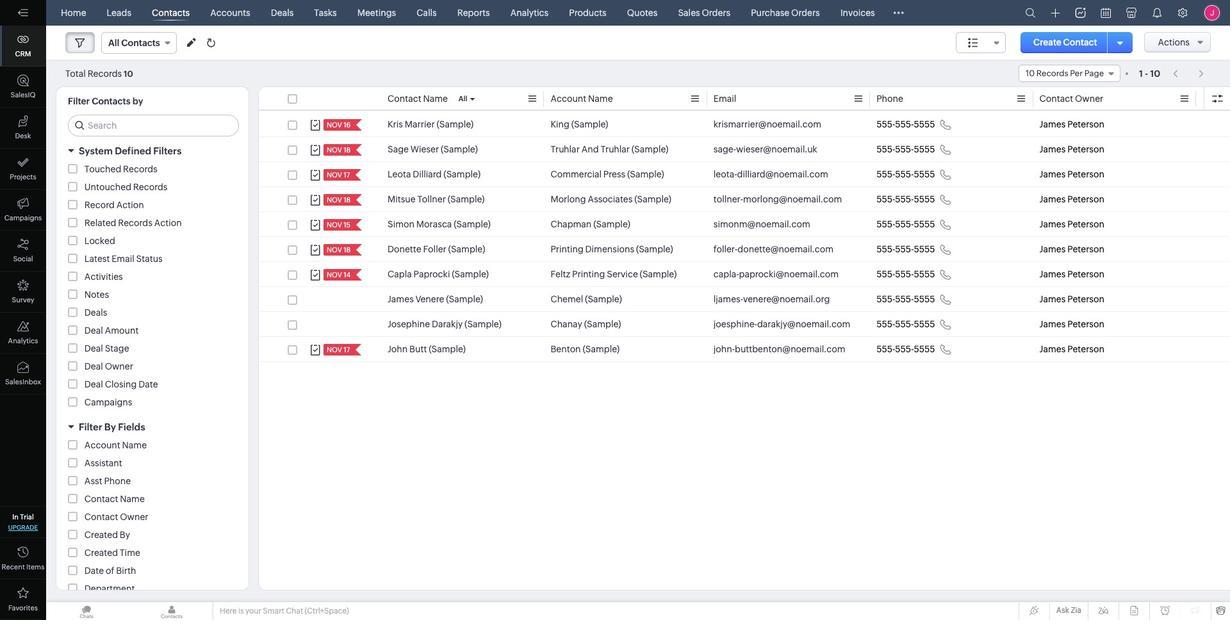 Task type: describe. For each thing, give the bounding box(es) containing it.
sales orders link
[[673, 0, 736, 26]]

invoices
[[841, 8, 875, 18]]

in
[[12, 513, 19, 521]]

your
[[245, 607, 261, 616]]

orders for sales orders
[[702, 8, 731, 18]]

smart
[[263, 607, 285, 616]]

recent items
[[2, 563, 44, 571]]

crm
[[15, 50, 31, 58]]

leads
[[107, 8, 131, 18]]

chats image
[[46, 602, 127, 620]]

chat
[[286, 607, 303, 616]]

sales motivator image
[[1076, 8, 1086, 18]]

contacts link
[[147, 0, 195, 26]]

survey
[[12, 296, 34, 304]]

campaigns link
[[0, 190, 46, 231]]

ask
[[1057, 606, 1070, 615]]

1 vertical spatial analytics
[[8, 337, 38, 345]]

quotes
[[627, 8, 658, 18]]

tasks
[[314, 8, 337, 18]]

orders for purchase orders
[[792, 8, 820, 18]]

marketplace image
[[1127, 8, 1137, 18]]

reports link
[[452, 0, 495, 26]]

reports
[[457, 8, 490, 18]]

here
[[220, 607, 237, 616]]

favorites
[[8, 604, 38, 612]]

is
[[238, 607, 244, 616]]

crm link
[[0, 26, 46, 67]]

purchase orders link
[[746, 0, 825, 26]]

zia
[[1071, 606, 1082, 615]]

projects
[[10, 173, 36, 181]]

deals link
[[266, 0, 299, 26]]

recent
[[2, 563, 25, 571]]

products
[[569, 8, 607, 18]]

social
[[13, 255, 33, 263]]



Task type: vqa. For each thing, say whether or not it's contained in the screenshot.
Calls link
yes



Task type: locate. For each thing, give the bounding box(es) containing it.
quick actions image
[[1051, 8, 1060, 18]]

analytics up the "salesinbox" link
[[8, 337, 38, 345]]

notifications image
[[1152, 8, 1163, 18]]

deals
[[271, 8, 294, 18]]

search image
[[1026, 8, 1036, 18]]

social link
[[0, 231, 46, 272]]

upgrade
[[8, 524, 38, 531]]

leads link
[[102, 0, 137, 26]]

(ctrl+space)
[[305, 607, 349, 616]]

0 horizontal spatial analytics link
[[0, 313, 46, 354]]

1 horizontal spatial analytics link
[[505, 0, 554, 26]]

0 horizontal spatial analytics
[[8, 337, 38, 345]]

ask zia
[[1057, 606, 1082, 615]]

analytics
[[511, 8, 549, 18], [8, 337, 38, 345]]

accounts link
[[205, 0, 256, 26]]

in trial upgrade
[[8, 513, 38, 531]]

0 vertical spatial analytics link
[[505, 0, 554, 26]]

items
[[26, 563, 44, 571]]

salesinbox
[[5, 378, 41, 386]]

accounts
[[210, 8, 250, 18]]

quotes link
[[622, 0, 663, 26]]

analytics link down survey
[[0, 313, 46, 354]]

1 horizontal spatial orders
[[792, 8, 820, 18]]

analytics link right reports link
[[505, 0, 554, 26]]

analytics right reports link
[[511, 8, 549, 18]]

orders right purchase
[[792, 8, 820, 18]]

calls
[[417, 8, 437, 18]]

contacts image
[[131, 602, 212, 620]]

sales
[[678, 8, 700, 18]]

orders right sales
[[702, 8, 731, 18]]

campaigns
[[4, 214, 42, 222]]

salesiq link
[[0, 67, 46, 108]]

trial
[[20, 513, 34, 521]]

sales orders
[[678, 8, 731, 18]]

projects link
[[0, 149, 46, 190]]

salesinbox link
[[0, 354, 46, 395]]

meetings
[[357, 8, 396, 18]]

0 vertical spatial analytics
[[511, 8, 549, 18]]

tasks link
[[309, 0, 342, 26]]

calendar image
[[1101, 8, 1111, 18]]

salesiq
[[11, 91, 36, 99]]

purchase orders
[[751, 8, 820, 18]]

orders inside "link"
[[792, 8, 820, 18]]

desk link
[[0, 108, 46, 149]]

meetings link
[[352, 0, 401, 26]]

analytics link
[[505, 0, 554, 26], [0, 313, 46, 354]]

home
[[61, 8, 86, 18]]

orders
[[702, 8, 731, 18], [792, 8, 820, 18]]

desk
[[15, 132, 31, 140]]

1 orders from the left
[[702, 8, 731, 18]]

here is your smart chat (ctrl+space)
[[220, 607, 349, 616]]

contacts
[[152, 8, 190, 18]]

configure settings image
[[1178, 8, 1188, 18]]

purchase
[[751, 8, 790, 18]]

home link
[[56, 0, 91, 26]]

products link
[[564, 0, 612, 26]]

1 horizontal spatial analytics
[[511, 8, 549, 18]]

survey link
[[0, 272, 46, 313]]

calls link
[[412, 0, 442, 26]]

1 vertical spatial analytics link
[[0, 313, 46, 354]]

invoices link
[[836, 0, 880, 26]]

2 orders from the left
[[792, 8, 820, 18]]

0 horizontal spatial orders
[[702, 8, 731, 18]]



